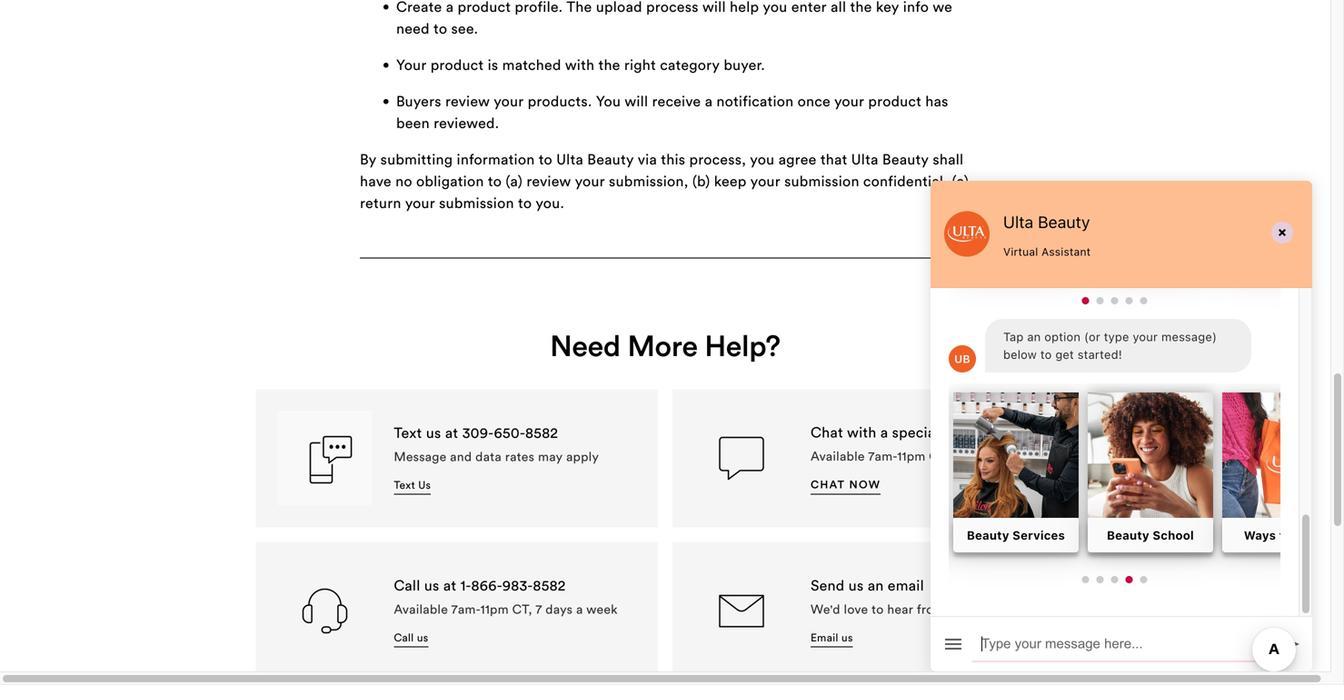 Task type: describe. For each thing, give the bounding box(es) containing it.
0 horizontal spatial same
[[517, 280, 554, 299]]

matched
[[503, 55, 562, 74]]

1 horizontal spatial same
[[831, 302, 869, 321]]

in inside if you are on the product page, you may also choose the "check in-store availability" option under the "add to bag" button to check in store availability.
[[678, 123, 690, 142]]

1 vertical spatial made
[[460, 402, 498, 421]]

items up released.
[[414, 613, 451, 632]]

"make
[[451, 221, 494, 240]]

once inside review your shipping information, payment information and items once again before placing the order. once reviewed, press "place order". your ultamate rewards points balance may take up to 15 minutes to update after points redemption or order cancelation.
[[809, 593, 842, 612]]

0 horizontal spatial below
[[796, 544, 837, 562]]

exclusions
[[768, 251, 838, 270]]

close icon button
[[1267, 221, 1299, 248]]

your inside under shipping type, you will confirm your payment method and ultamate rewards members will have the ability to redeem points if they would like to! to redeem points, click on "redeem ultamate rewards points". here you will see a list of points and dollar values you are eligible to use in the order. choose the amount preferred by clicking on it. if on mobile app, press "save and continue".
[[617, 469, 647, 488]]

review for review your shipping information, payment information and items once again before placing the order. once reviewed, press "place order". your ultamate rewards points balance may take up to 15 minutes to update after points redemption or order cancelation.
[[360, 593, 408, 612]]

items, inside on mobile app and the mobile version of ulta.com, directly under the list of items, the options to make the order a gift and add a coupon are available. to add a coupon, click on "enter a coupon code" and enter or paste the code there.
[[875, 120, 916, 138]]

order up ship,
[[875, 529, 911, 548]]

0 vertical spatial contiguous
[[727, 145, 802, 164]]

materials up redemption
[[753, 613, 816, 632]]

see inside under shipping type, you will confirm your payment method and ultamate rewards members will have the ability to redeem points if they would like to! to redeem points, click on "redeem ultamate rewards points". here you will see a list of points and dollar values you are eligible to use in the order. choose the amount preferred by clicking on it. if on mobile app, press "save and continue".
[[754, 513, 777, 532]]

preferred inside under shipping type, you will confirm your payment method and ultamate rewards members will have the ability to redeem points if they would like to! to redeem points, click on "redeem ultamate rewards points". here you will see a list of points and dollar values you are eligible to use in the order. choose the amount preferred by clicking on it. if on mobile app, press "save and continue".
[[780, 535, 843, 554]]

prior inside not all online gift with purchases are available in store, and vice versa. be sure to review the gift details prior to checking out to help ensure you receive your free gift!
[[462, 283, 494, 302]]

0 vertical spatial full
[[495, 208, 517, 226]]

through inside this shipping method is available for shipments to contiguous u.s. states, alaska and hawaii addresses only. same day delivery is a service we offer to deliver beauty from your local store as fast as possible--all through our partner, doordash. the same day delivery order cutoff time is based on your local store's closing time; you'll see that at checkout. orders placed after the cutoff time will deliver the following day.
[[586, 302, 640, 321]]

valid,
[[802, 452, 838, 471]]

shipping inside under shipping type, you will confirm your payment method and ultamate rewards members will have the ability to redeem points if they would like to! to redeem points, click on "redeem ultamate rewards points". here you will see a list of points and dollar values you are eligible to use in the order. choose the amount preferred by clicking on it. if on mobile app, press "save and continue".
[[405, 469, 463, 488]]

prior inside '! brands, products, services and categories that are excluded or restricted from ulta beauty coupons and promotions are subject to change without notice. please review the specific exclusions or restrictions with each ulta beauty coupon or promotion prior to redemption. for ulta.com shoppers, items excluded from coupons and promotions will be indicated in the shopping basket. if you have questions, please contact an ulta beauty store associate or ulta.com customer service representative.'
[[624, 273, 657, 292]]

review inside buyers review your products. you will receive a notification once your product has been reviewed.
[[446, 92, 490, 110]]

alaska,
[[885, 145, 934, 164]]

tap an option (or type your message) below to get started!
[[1004, 330, 1218, 361]]

desktop, inside once ready, press "secured checkout". if shopping ulta.com on desktop, this is to the right of the screen. here you should confirm your shipping address. under there, you can change your shipping type. note, the shipping type defaults to standard. if you would like premium or expedited, update accordingly.
[[792, 368, 851, 386]]

suspect
[[396, 114, 449, 133]]

points down chat now 'button'
[[835, 513, 877, 532]]

may up guest
[[425, 573, 453, 591]]

items down standard
[[428, 27, 467, 46]]

this allows packages to arrive on saturday as well as any other business day. tracking is available through our website, your confirmation or shipment emails, and will indicate the estimated delivery date.
[[360, 65, 964, 127]]

arrive
[[524, 65, 562, 84]]

receive inside buyers review your products. you will receive a notification once your product has been reviewed.
[[652, 92, 701, 110]]

purchase inside to redeem an ulta beauty with a valid coupon code, place all items you would like to purchase in your shopping basket. redeem your coupon by entering the coupon code in the space provided and click apply code. if the coupon code is valid, the applicable discount or promotion will appear in the shopping basket. please note that not all in-store coupons and promotions can be redeemed on ulta.com and not all ulta.com coupons and promotions can be redeemed in-store.
[[360, 430, 422, 449]]

mobile
[[522, 120, 568, 138]]

afterpay
[[375, 200, 419, 214]]

this shipping method is available for shipments to contiguous u.s. states, alaska and hawaii addresses only. same day delivery is a service we offer to deliver beauty from your local store as fast as possible--all through our partner, doordash. the same day delivery order cutoff time is based on your local store's closing time; you'll see that at checkout. orders placed after the cutoff time will deliver the following day.
[[360, 259, 969, 365]]

shipment down redeeming
[[713, 595, 776, 613]]

0 vertical spatial form
[[666, 519, 698, 537]]

from left shall on the top
[[893, 158, 925, 176]]

type.
[[509, 411, 543, 430]]

hazardous down placing
[[360, 635, 432, 654]]

press inside once ready, press "secured checkout". if shopping ulta.com on desktop, this is to the right of the screen. here you should confirm your shipping address. under there, you can change your shipping type. note, the shipping type defaults to standard. if you would like premium or expedited, update accordingly.
[[445, 368, 481, 386]]

change inside once ready, press "secured checkout". if shopping ulta.com on desktop, this is to the right of the screen. here you should confirm your shipping address. under there, you can change your shipping type. note, the shipping type defaults to standard. if you would like premium or expedited, update accordingly.
[[360, 411, 409, 430]]

you down orders
[[396, 573, 421, 591]]

1 vertical spatial local
[[592, 324, 624, 343]]

shipping up discount
[[360, 451, 424, 470]]

0 horizontal spatial final
[[422, 616, 452, 635]]

1 vertical spatial ultamate
[[481, 513, 542, 532]]

for up active
[[841, 544, 860, 562]]

only one coupon code may be redeemed per order on ulta.com and each coupon code may only be redeemed once. if you are having issues redeeming an active coupon, please contact guest services through the options toward the bottom of the page.
[[360, 554, 962, 616]]

of inside once ready, press "secured checkout". if shopping ulta.com on desktop, this is to the right of the screen. here you should confirm your shipping address. under there, you can change your shipping type. note, the shipping type defaults to standard. if you would like premium or expedited, update accordingly.
[[396, 389, 410, 408]]

you up categories at top
[[360, 208, 385, 226]]

coupon up 'applicable'
[[848, 430, 899, 449]]

you may review the full list of excluded brands here
[[360, 208, 707, 226]]

review inside by submitting information to ulta beauty via this process, you agree that ulta beauty shall have no obligation to (a) review your submission, (b) keep your submission confidential, (c) return your submission to you.
[[527, 172, 572, 190]]

from down "brands"
[[643, 229, 675, 248]]

0 horizontal spatial day
[[558, 280, 584, 299]]

as inside it is important to note that not all items available online are available in store. when checking out, if you choose to pick up in store, those items will show as not available within the cart. you have the option to either have your entire order shipped or remove the items not available in store prior to checking out.
[[828, 181, 842, 200]]

not right scroll
[[498, 27, 521, 46]]

service
[[360, 339, 410, 357]]

materials up credit,
[[440, 579, 507, 598]]

allows
[[392, 65, 435, 84]]

store inside products returned to stores that were purchased using an online payment service (i.e., paypal, paypal credit, afterpay) will be refunded to your preferred credit card or issued as a store merchandise credit.
[[372, 620, 406, 639]]

not up you.
[[531, 171, 554, 190]]

option inside if shopping ulta.com through desktop, on the right above the order summary, you have the option to "make this order a gift" or "add coupon code". choose as needed. to add a coupon, simply enter or copy the coupon code into the "enter coupon" open field.
[[386, 221, 429, 240]]

out,
[[425, 181, 452, 200]]

activity,
[[396, 136, 449, 155]]

the inside create a product profile. the upload process will help you enter all the key info we need to see.
[[567, 0, 592, 16]]

of inside "simply bring the item(s) you wish to return to any ulta beauty store and ask one of our associates to assist you in making a return--we'll be happy to help!"
[[901, 439, 914, 457]]

your inside not all online gift with purchases are available in store, and vice versa. be sure to review the gift details prior to checking out to help ensure you receive your free gift!
[[788, 283, 818, 302]]

if inside if you would like to exchange a product for the same item, no payment is required - just bring it in and you're good to go. however, if you exchange for an item at a higher pric
[[651, 679, 660, 686]]

option down ups, at right
[[684, 27, 731, 46]]

1 horizontal spatial purchases
[[616, 171, 685, 190]]

if down located,
[[431, 62, 440, 81]]

not down 'applicable'
[[866, 474, 888, 492]]

redeemed up were
[[570, 554, 638, 572]]

per for only one coupon code may be redeemed per order on ulta.com and each coupon code may only be redeemed once. if you are having issues redeeming an active coupon, please contact guest services through the options toward the bottom of the page.
[[642, 554, 664, 572]]

product inside buyers review your products. you will receive a notification once your product has been reviewed.
[[869, 92, 922, 110]]

fraud).
[[471, 136, 516, 155]]

availability.
[[732, 123, 808, 142]]

1 vertical spatial excluded
[[491, 229, 552, 248]]

redeeming for redeeming coupons - ulta.com
[[360, 373, 440, 393]]

in- right use
[[562, 517, 580, 536]]

review for review all items and quantities in your cart. if needed, you can "remove" or "save for later" as needed.
[[360, 61, 408, 80]]

not up show
[[812, 158, 834, 176]]

0 horizontal spatial for
[[360, 402, 382, 421]]

an right card at top left
[[443, 21, 459, 40]]

coupon down the make
[[417, 163, 468, 182]]

merchandise
[[410, 620, 496, 639]]

through up copied
[[434, 26, 487, 44]]

containing inside certain items in your order may be considered hazardous materials (hazmat). hazardous materials are as follows: aerosol items, some alcohol-based items, items that contain contents under pressure, and others (e.g., hairspray, nail polish and items containing flammable, volatile or corrosive chemicals).
[[360, 679, 431, 686]]

located,
[[400, 43, 455, 62]]

days inside chat with a specialist available 7am-11pm ct, 7 days a week
[[963, 449, 990, 465]]

1 vertical spatial placed
[[411, 471, 458, 490]]

shipping down the appear
[[539, 507, 599, 526]]

expedited,
[[442, 433, 514, 452]]

returned for products returned to stores that were purchased using an online payment service (i.e., paypal, paypal credit, afterpay) will be refunded to your preferred credit card or issued as a store merchandise credit.
[[424, 577, 482, 595]]

1 vertical spatial exchanged
[[848, 223, 922, 242]]

from up questions,
[[425, 295, 457, 314]]

some
[[740, 296, 780, 315]]

return down purchase,
[[612, 311, 653, 329]]

1 horizontal spatial submission
[[785, 172, 860, 190]]

to inside the tap an option (or type your message) below to get started!
[[1041, 348, 1053, 361]]

qualifications up representative.
[[440, 315, 537, 334]]

if down more
[[629, 368, 639, 386]]

0 horizontal spatial delivery
[[588, 280, 644, 299]]

beauty school live image
[[1088, 393, 1214, 518]]

go.
[[559, 679, 580, 686]]

2 horizontal spatial only
[[795, 98, 824, 117]]

0 horizontal spatial paypal
[[375, 154, 408, 167]]

best
[[533, 71, 562, 89]]

0 vertical spatial target
[[804, 171, 847, 190]]

0 vertical spatial note
[[444, 98, 474, 117]]

one right the than
[[583, 573, 608, 591]]

based inside certain items in your order may be considered hazardous materials (hazmat). hazardous materials are as follows: aerosol items, some alcohol-based items, items that contain contents under pressure, and others (e.g., hairspray, nail polish and items containing flammable, volatile or corrosive chemicals).
[[796, 635, 836, 654]]

not right !
[[721, 223, 744, 242]]

misuse
[[453, 114, 499, 133]]

will inside the a full refund will be issued on a return that included a free product or gift, providing the return is within 60 days of original purchase.
[[484, 311, 508, 329]]

item(s) inside we only charge you for items that have shipped. any item(s) that are canceled and/or can no longer be shipped will not be charged and your final shipment notice wil
[[756, 660, 802, 679]]

returned for product(s) returned within 60 days of the original purchase that include the original receipt, will be fully refunded via the original form of payment. otherwise, the refund will be made in the form of an in-store credit.
[[433, 497, 492, 515]]

on inside if you are on the product page, you may also choose the "check in-store availability" option under the "add to bag" button to check in store availability.
[[429, 101, 446, 120]]

list inside under shipping type, you will confirm your payment method and ultamate rewards members will have the ability to redeem points if they would like to! to redeem points, click on "redeem ultamate rewards points". here you will see a list of points and dollar values you are eligible to use in the order. choose the amount preferred by clicking on it. if on mobile app, press "save and continue".
[[793, 513, 813, 532]]

this for this shipping method is available for shipments to contiguous u.s. states, alaska and hawaii addresses only. same day delivery is a service we offer to deliver beauty from your local store as fast as possible--all through our partner, doordash. the same day delivery order cutoff time is based on your local store's closing time; you'll see that at checkout. orders placed after the cutoff time will deliver the following day.
[[360, 259, 388, 277]]

chat for now
[[811, 478, 846, 492]]

0 horizontal spatial before
[[587, 296, 634, 315]]

items up bottom
[[743, 573, 779, 591]]

an inside send us an email we'd love to hear from you!
[[868, 576, 884, 595]]

a inside call us at 1-866-983-8582 available 7am-11pm ct, 7 days a week
[[576, 601, 583, 618]]

you're
[[458, 679, 499, 686]]

specific
[[712, 251, 764, 270]]

considered
[[598, 613, 673, 632]]

location!
[[890, 21, 949, 40]]

1 vertical spatial rewards
[[546, 513, 603, 532]]

for down return-
[[625, 485, 644, 504]]

specialist
[[893, 424, 956, 442]]

2 horizontal spatial redeem
[[842, 491, 894, 510]]

ulta.com down automatically
[[796, 317, 855, 335]]

brands
[[627, 208, 673, 226]]

redeemed down ability
[[490, 517, 558, 536]]

entering
[[762, 430, 819, 449]]

in inside '! brands, products, services and categories that are excluded or restricted from ulta beauty coupons and promotions are subject to change without notice. please review the specific exclusions or restrictions with each ulta beauty coupon or promotion prior to redemption. for ulta.com shoppers, items excluded from coupons and promotions will be indicated in the shopping basket. if you have questions, please contact an ulta beauty store associate or ulta.com customer service representative.'
[[747, 295, 759, 314]]

buyer.
[[724, 55, 766, 74]]

0 horizontal spatial check
[[421, 385, 452, 399]]

buyers review your products. you will receive a notification once your product has been reviewed.
[[396, 92, 949, 132]]

or inside products returned to stores that were purchased using an online payment service (i.e., paypal, paypal credit, afterpay) will be refunded to your preferred credit card or issued as a store merchandise credit.
[[889, 599, 903, 617]]

1 horizontal spatial exchange
[[692, 679, 757, 686]]

0 vertical spatial stores
[[660, 21, 701, 40]]

you.
[[536, 194, 565, 212]]

that inside by submitting information to ulta beauty via this process, you agree that ulta beauty shall have no obligation to (a) review your submission, (b) keep your submission confidential, (c) return your submission to you.
[[821, 150, 848, 169]]

an up the pressure, at bottom
[[525, 632, 543, 651]]

we'd
[[811, 601, 841, 618]]

"save
[[872, 61, 910, 80]]

orders for orders are typically processed for shipment in 1 to 2 business days.
[[360, 416, 407, 434]]

0 vertical spatial some
[[478, 98, 514, 117]]

may down use
[[517, 554, 545, 572]]

an inside "product(s) returned within 60 days of the original purchase that include the original receipt, will be fully refunded via the original form of payment. otherwise, the refund will be made in the form of an in-store credit."
[[517, 540, 534, 559]]

are inside we only charge you for items that have shipped. any item(s) that are canceled and/or can no longer be shipped will not be charged and your final shipment notice wil
[[837, 660, 859, 679]]

0 horizontal spatial time
[[445, 324, 475, 343]]

2 horizontal spatial out.
[[839, 27, 868, 46]]

redeem
[[595, 430, 650, 449]]

1 vertical spatial returns
[[614, 114, 665, 133]]

0 horizontal spatial exchanged
[[624, 27, 698, 46]]

1 vertical spatial purchases
[[386, 402, 456, 421]]

met
[[390, 296, 418, 315]]

0 horizontal spatial methods
[[472, 485, 532, 504]]

coupon up ship,
[[857, 554, 908, 572]]

1 horizontal spatial final
[[680, 595, 709, 613]]

same
[[678, 657, 713, 675]]

may down generous
[[553, 135, 581, 154]]

receive up credit,
[[457, 573, 506, 591]]

add for there.
[[814, 141, 840, 160]]

may inside review your shipping information, payment information and items once again before placing the order. once reviewed, press "place order". your ultamate rewards points balance may take up to 15 minutes to update after points redemption or order cancelation.
[[417, 637, 445, 655]]

0 horizontal spatial hold
[[661, 529, 691, 548]]

0 vertical spatial containing
[[429, 544, 501, 562]]

coupon down 2
[[695, 452, 746, 471]]

(c)
[[952, 172, 969, 190]]

our up details,
[[592, 21, 615, 40]]

not all shipping methods are available for all shipping addresses. refer to the shipping details above for available shipping methods for your address.
[[360, 485, 948, 526]]

1 vertical spatial stores
[[601, 402, 643, 421]]

this for this shipping method is available for shipments to the contiguous u.s. states, alaska, hawaii, u.s. territories, po boxes and apo/fpo addresses. shipping outside the contiguous u.s. states may experience longer transit times.
[[360, 145, 388, 164]]

orders are typically processed for shipment in 1 to 2 business days.
[[360, 416, 812, 434]]

on mobile app and the mobile version of ulta.com, directly under the list of items, the options to make the order a gift and add a coupon are available. to add a coupon, click on "enter a coupon code" and enter or paste the code there.
[[360, 120, 966, 182]]

page.
[[831, 597, 868, 616]]

if up ask
[[855, 411, 865, 430]]

to inside if shopping ulta.com through desktop, on the right above the order summary, you have the option to "make this order a gift" or "add coupon code". choose as needed. to add a coupon, simply enter or copy the coupon code into the "enter coupon" open field.
[[433, 221, 447, 240]]

redeeming for redeeming coupons in an ulta beauty store
[[360, 632, 440, 651]]

with down restrictions
[[462, 471, 492, 490]]

chat window close image
[[1272, 222, 1294, 243]]

will inside buyers review your products. you will receive a notification once your product has been reviewed.
[[625, 92, 649, 110]]

for left they
[[667, 507, 686, 526]]

0 horizontal spatial excluded
[[360, 295, 421, 314]]

pick
[[567, 181, 596, 200]]

1 horizontal spatial hold
[[718, 507, 748, 526]]

not right the po
[[544, 160, 566, 178]]

will inside '! brands, products, services and categories that are excluded or restricted from ulta beauty coupons and promotions are subject to change without notice. please review the specific exclusions or restrictions with each ulta beauty coupon or promotion prior to redemption. for ulta.com shoppers, items excluded from coupons and promotions will be indicated in the shopping basket. if you have questions, please contact an ulta beauty store associate or ulta.com customer service representative.'
[[632, 295, 656, 314]]

from inside this shipping method is available for shipments to contiguous u.s. states, alaska and hawaii addresses only. same day delivery is a service we offer to deliver beauty from your local store as fast as possible--all through our partner, doordash. the same day delivery order cutoff time is based on your local store's closing time; you'll see that at checkout. orders placed after the cutoff time will deliver the following day.
[[903, 280, 935, 299]]

1 horizontal spatial deliver
[[627, 346, 673, 365]]

review down out,
[[421, 208, 466, 226]]

0 horizontal spatial item
[[463, 21, 493, 40]]

have inside if shopping ulta.com through desktop, on the right above the order summary, you have the option to "make this order a gift" or "add coupon code". choose as needed. to add a coupon, simply enter or copy the coupon code into the "enter coupon" open field.
[[917, 200, 949, 218]]

premium
[[360, 433, 420, 452]]

shipment up take
[[455, 616, 518, 635]]

reseller
[[896, 114, 946, 133]]

beauty inside button
[[967, 529, 1010, 542]]

day. inside this allows packages to arrive on saturday as well as any other business day. tracking is available through our website, your confirmation or shipment emails, and will indicate the estimated delivery date.
[[849, 65, 876, 84]]

coupon down capabilities
[[618, 26, 669, 44]]

no for review
[[396, 172, 413, 190]]

of inside our standard shipping combines the capabilities of ups, usps, and several regional carriers to deliver packages to you more efficiently.
[[695, 7, 708, 26]]

it inside if you would like to exchange a product for the same item, no payment is required - just bring it in and you're good to go. however, if you exchange for an item at a higher pric
[[399, 679, 409, 686]]

1 vertical spatial more
[[510, 573, 545, 591]]

1 vertical spatial order
[[530, 221, 570, 240]]

1 horizontal spatial delivery
[[903, 302, 958, 321]]

shipping inside this shipping method is available for shipments to contiguous u.s. states, alaska and hawaii addresses only. same day delivery is a service we offer to deliver beauty from your local store as fast as possible--all through our partner, doordash. the same day delivery order cutoff time is based on your local store's closing time; you'll see that at checkout. orders placed after the cutoff time will deliver the following day.
[[392, 259, 450, 277]]

1 vertical spatial contiguous
[[360, 189, 435, 207]]

resellers
[[722, 158, 779, 176]]

american
[[375, 107, 424, 121]]

appear
[[542, 474, 589, 492]]

coupon down ulta.com,
[[647, 141, 697, 160]]

app,
[[446, 557, 478, 575]]

coupon, for items,
[[855, 141, 910, 160]]

return down fast
[[422, 332, 464, 351]]

0 horizontal spatial please
[[396, 98, 440, 117]]

items, up (e.g.,
[[656, 635, 697, 654]]

item,
[[717, 657, 752, 675]]

address.
[[759, 389, 819, 408]]

for left the out
[[549, 296, 569, 315]]

valid
[[396, 26, 430, 44]]

right inside if shopping ulta.com through desktop, on the right above the order summary, you have the option to "make this order a gift" or "add coupon code". choose as needed. to add a coupon, simply enter or copy the coupon code into the "enter coupon" open field.
[[669, 200, 700, 218]]

0 vertical spatial ultamate
[[798, 469, 859, 488]]

list down (a)
[[521, 208, 541, 226]]

details inside not all shipping methods are available for all shipping addresses. refer to the shipping details above for available shipping methods for your address.
[[360, 507, 405, 526]]

refund inside "product(s) returned within 60 days of the original purchase that include the original receipt, will be fully refunded via the original form of payment. otherwise, the refund will be made in the form of an in-store credit."
[[891, 519, 935, 537]]

not left (a)
[[472, 180, 495, 198]]

0 horizontal spatial notice
[[678, 573, 720, 591]]

needed. inside review all items and quantities in your cart. if needed, you can "remove" or "save for later" as needed.
[[424, 83, 478, 102]]

shopping inside '! brands, products, services and categories that are excluded or restricted from ulta beauty coupons and promotions are subject to change without notice. please review the specific exclusions or restrictions with each ulta beauty coupon or promotion prior to redemption. for ulta.com shoppers, items excluded from coupons and promotions will be indicated in the shopping basket. if you have questions, please contact an ulta beauty store associate or ulta.com customer service representative.'
[[789, 295, 851, 314]]

of down they
[[702, 519, 716, 537]]

order up again
[[833, 573, 870, 591]]

ways to shop image
[[1223, 393, 1345, 518]]

0 horizontal spatial form
[[464, 540, 496, 559]]

usps,
[[748, 7, 789, 26]]

your for your product is matched with the right category buyer.
[[396, 55, 427, 74]]

needed,
[[671, 61, 725, 80]]

redeemed up retailers,
[[606, 135, 674, 154]]

store
[[532, 43, 568, 62]]

coupon up 'redeem'
[[618, 408, 668, 427]]

store. inside it is important to note that not all items available online are available in store. when checking out, if you choose to pick up in store, those items will show as not available within the cart. you have the option to either have your entire order shipped or remove the items not available in store prior to checking out.
[[844, 160, 882, 178]]

in inside "simply bring the item(s) you wish to return to any ulta beauty store and ask one of our associates to assist you in making a return--we'll be happy to help!"
[[521, 460, 534, 479]]

- inside this shipping method is available for shipments to contiguous u.s. states, alaska and hawaii addresses only. same day delivery is a service we offer to deliver beauty from your local store as fast as possible--all through our partner, doordash. the same day delivery order cutoff time is based on your local store's closing time; you'll see that at checkout. orders placed after the cutoff time will deliver the following day.
[[561, 302, 567, 321]]

1 vertical spatial cutoff
[[522, 346, 562, 365]]

on inside "your financial institution will place a temporary hold on the funds for your order as it processes. this is not a charge and the hold will be released once your order has shipped."
[[752, 507, 769, 526]]

on
[[360, 120, 380, 138]]

confidential,
[[864, 172, 949, 190]]

to inside not all shipping methods are available for all shipping addresses. refer to the shipping details above for available shipping methods for your address.
[[844, 485, 858, 504]]

within inside "product(s) returned within 60 days of the original purchase that include the original receipt, will be fully refunded via the original form of payment. otherwise, the refund will be made in the form of an in-store credit."
[[495, 497, 537, 515]]

0 vertical spatial rewards
[[863, 469, 921, 488]]

0 vertical spatial no
[[635, 154, 650, 167]]

up inside it is important to note that not all items available online are available in store. when checking out, if you choose to pick up in store, those items will show as not available within the cart. you have the option to either have your entire order shipped or remove the items not available in store prior to checking out.
[[600, 181, 617, 200]]

coupon inside '! brands, products, services and categories that are excluded or restricted from ulta beauty coupons and promotions are subject to change without notice. please review the specific exclusions or restrictions with each ulta beauty coupon or promotion prior to redemption. for ulta.com shoppers, items excluded from coupons and promotions will be indicated in the shopping basket. if you have questions, please contact an ulta beauty store associate or ulta.com customer service representative.'
[[478, 273, 528, 292]]

keep
[[714, 172, 747, 190]]

the inside if you would like to exchange a product for the same item, no payment is required - just bring it in and you're good to go. however, if you exchange for an item at a higher pric
[[652, 657, 674, 675]]

items, down (hazmat).
[[840, 635, 881, 654]]

all inside not all online gift with purchases are available in store, and vice versa. be sure to review the gift details prior to checking out to help ensure you receive your free gift!
[[391, 261, 407, 280]]

looking
[[362, 21, 416, 40]]

coupon down code,
[[687, 430, 738, 449]]

a inside if shopping ulta.com through desktop, on the right above the order summary, you have the option to "make this order a gift" or "add coupon code". choose as needed. to add a coupon, simply enter or copy the coupon code into the "enter coupon" open field.
[[360, 243, 368, 262]]

0 vertical spatial exchange
[[492, 657, 557, 675]]

1 horizontal spatial order
[[774, 200, 814, 218]]

text for us
[[394, 424, 422, 442]]

not up payment.
[[765, 496, 787, 514]]

1 vertical spatial deliver
[[803, 280, 849, 299]]

qualifications down without
[[448, 296, 545, 315]]

text for us
[[394, 478, 416, 492]]

us down guest
[[417, 631, 429, 645]]

shipment down all orders containing hazardous materials have restrictions. see below for details. on the bottom of page
[[612, 573, 674, 591]]

receipt,
[[360, 519, 412, 537]]

help?
[[705, 327, 781, 364]]

1 horizontal spatial redeem
[[580, 491, 631, 510]]

and/or
[[927, 660, 971, 679]]

directly inside "returns with a gift receipt can be exchanged for different product or an in-store credit. in order to offer the best shopping and product-return experience to as many guests as possible, ulta beauty reserves the right to limit returns if we have reason to suspect misuse of our generous returns policy (such as excessive returns, reseller activity, or fraud). items purchased from other retailers, dealers or resellers and not directly from ulta beauty are not eligible for return, refund or exchange, including ulta beauty at target. purchases made at ulta beauty or ulta.com may not be returned or exchanged at an ulta beauty at target location."
[[838, 158, 889, 176]]

and inside to locate your desired location! once located, scroll past store details, availability, and services menu to "brands in store". here, you can find your product by first narrowing down to the brand!
[[705, 43, 730, 62]]

1 horizontal spatial time
[[566, 346, 596, 365]]

reserves
[[560, 92, 617, 111]]

items up apple
[[360, 225, 397, 244]]

ulta.com up note,
[[520, 373, 582, 393]]

with
[[582, 278, 616, 297]]

receipt
[[524, 27, 572, 46]]

restrictions
[[427, 451, 512, 470]]

have down those
[[665, 203, 697, 222]]

need more help?
[[550, 327, 781, 364]]

it.
[[944, 535, 958, 554]]

product inside the a full refund will be issued on a return that included a free product or gift, providing the return is within 60 days of original purchase.
[[792, 311, 846, 329]]

0 vertical spatial returns
[[396, 27, 448, 46]]

items up canceled
[[885, 635, 922, 654]]

at inside if you would like to exchange a product for the same item, no payment is required - just bring it in and you're good to go. however, if you exchange for an item at a higher pric
[[838, 679, 851, 686]]

take
[[449, 637, 478, 655]]

one down delivery
[[432, 135, 457, 154]]

for left be
[[815, 278, 836, 297]]

0 vertical spatial local
[[360, 302, 392, 321]]

you may receive more than one shipment notice as items in your order ship, but
[[396, 573, 936, 591]]

ulta.com down happy
[[673, 496, 732, 514]]

points up points".
[[635, 491, 677, 510]]

for down aerosol
[[629, 657, 648, 675]]

add up paste
[[606, 141, 631, 160]]

11pm inside call us at 1-866-983-8582 available 7am-11pm ct, 7 days a week
[[481, 601, 509, 618]]

to inside to redeem an ulta beauty with a valid coupon code, place all items you would like to purchase in your shopping basket. redeem your coupon by entering the coupon code in the space provided and click apply code. if the coupon code is valid, the applicable discount or promotion will appear in the shopping basket. please note that not all in-store coupons and promotions can be redeemed on ulta.com and not all ulta.com coupons and promotions can be redeemed in-store.
[[915, 408, 929, 427]]

prohibited
[[665, 62, 735, 81]]

for up located,
[[420, 21, 439, 40]]

tip! if you are expecting a gift with purchase, be sure to check for the gift and that you met the qualifications for it before checking out! some will automatically add to your bag if qualifications are met, and some will need to be added before checking out.
[[360, 278, 960, 352]]

1 horizontal spatial methods
[[603, 507, 663, 526]]

type inside once ready, press "secured checkout". if shopping ulta.com on desktop, this is to the right of the screen. here you should confirm your shipping address. under there, you can change your shipping type. note, the shipping type defaults to standard. if you would like premium or expedited, update accordingly.
[[676, 411, 706, 430]]

our
[[360, 7, 386, 26]]

desktop, inside if shopping ulta.com through desktop, on the right above the order summary, you have the option to "make this order a gift" or "add coupon code". choose as needed. to add a coupon, simply enter or copy the coupon code into the "enter coupon" open field.
[[559, 200, 618, 218]]

1 vertical spatial day
[[873, 302, 899, 321]]

check inside the tip! if you are expecting a gift with purchase, be sure to check for the gift and that you met the qualifications for it before checking out! some will automatically add to your bag if qualifications are met, and some will need to be added before checking out.
[[769, 278, 811, 297]]

and inside our standard shipping combines the capabilities of ups, usps, and several regional carriers to deliver packages to you more efficiently.
[[793, 7, 818, 26]]

provided
[[429, 452, 489, 471]]

for right the po
[[552, 180, 571, 198]]

0 horizontal spatial business
[[715, 416, 773, 434]]

happy
[[710, 460, 751, 479]]

from inside send us an email we'd love to hear from you!
[[917, 601, 945, 618]]

method for territories,
[[454, 145, 506, 164]]

tap
[[1004, 330, 1024, 344]]

however,
[[584, 679, 647, 686]]

help!
[[773, 460, 807, 479]]

the inside our standard shipping combines the capabilities of ups, usps, and several regional carriers to deliver packages to you more efficiently.
[[588, 7, 610, 26]]

afterpay)
[[512, 599, 575, 617]]

of down return-
[[598, 497, 611, 515]]

of down please note some coupons and promotions may be offered only on ulta.com
[[624, 120, 638, 138]]

points up hairspray,
[[700, 637, 742, 655]]

above inside not all shipping methods are available for all shipping addresses. refer to the shipping details above for available shipping methods for your address.
[[409, 507, 449, 526]]

version
[[572, 120, 621, 138]]

shipping up dollar
[[888, 485, 948, 504]]

call for call us
[[394, 631, 414, 645]]

in
[[396, 71, 409, 89]]

redeemed down return-
[[580, 496, 648, 514]]

not up pay
[[401, 225, 423, 244]]

1 horizontal spatial before
[[834, 315, 881, 334]]

a full refund will be issued on a return that included a free product or gift, providing the return is within 60 days of original purchase.
[[396, 311, 963, 351]]

to inside under shipping type, you will confirm your payment method and ultamate rewards members will have the ability to redeem points if they would like to! to redeem points, click on "redeem ultamate rewards points". here you will see a list of points and dollar values you are eligible to use in the order. choose the amount preferred by clicking on it. if on mobile app, press "save and continue".
[[823, 491, 839, 510]]

check inside if you are on the product page, you may also choose the "check in-store availability" option under the "add to bag" button to check in store availability.
[[634, 123, 674, 142]]

for down nail
[[761, 679, 780, 686]]

process,
[[690, 150, 747, 169]]

on inside this allows packages to arrive on saturday as well as any other business day. tracking is available through our website, your confirmation or shipment emails, and will indicate the estimated delivery date.
[[566, 65, 583, 84]]

items up the return,
[[590, 160, 626, 178]]

territories,
[[445, 167, 519, 186]]

only for only one coupon code may be redeemed per order on ulta.com
[[396, 135, 429, 154]]

materials up the contents
[[436, 635, 499, 654]]

with down valid through dates specified on coupon or promotion.
[[565, 55, 595, 74]]

availability"
[[853, 101, 931, 120]]

once inside "your financial institution will place a temporary hold on the funds for your order as it processes. this is not a charge and the hold will be released once your order has shipped."
[[804, 529, 837, 548]]

may down product- on the top
[[689, 98, 717, 117]]

0 vertical spatial valid
[[557, 171, 589, 190]]

2 horizontal spatial excluded
[[562, 208, 623, 226]]

by submitting information to ulta beauty via this process, you agree that ulta beauty shall have no obligation to (a) review your submission, (b) keep your submission confidential, (c) return your submission to you.
[[360, 150, 969, 212]]

eligible inside under shipping type, you will confirm your payment method and ultamate rewards members will have the ability to redeem points if they would like to! to redeem points, click on "redeem ultamate rewards points". here you will see a list of points and dollar values you are eligible to use in the order. choose the amount preferred by clicking on it. if on mobile app, press "save and continue".
[[460, 535, 509, 554]]

need inside create a product profile. the upload process will help you enter all the key info we need to see.
[[396, 19, 430, 38]]

email
[[888, 576, 925, 595]]

ulta beauty logo image
[[945, 211, 990, 257]]

has inside "your financial institution will place a temporary hold on the funds for your order as it processes. this is not a charge and the hold will be released once your order has shipped."
[[915, 529, 938, 548]]

1 vertical spatial submission
[[439, 194, 514, 212]]

click inside under shipping type, you will confirm your payment method and ultamate rewards members will have the ability to redeem points if they would like to! to redeem points, click on "redeem ultamate rewards points". here you will see a list of points and dollar values you are eligible to use in the order. choose the amount preferred by clicking on it. if on mobile app, press "save and continue".
[[360, 513, 392, 532]]

credit. inside products returned to stores that were purchased using an online payment service (i.e., paypal, paypal credit, afterpay) will be refunded to your preferred credit card or issued as a store merchandise credit.
[[500, 620, 544, 639]]

or inside it is important to note that not all items available online are available in store. when checking out, if you choose to pick up in store, those items will show as not available within the cart. you have the option to either have your entire order shipped or remove the items not available in store prior to checking out.
[[876, 203, 890, 222]]

note - if items are not available in store, this option will be greyed out.
[[360, 27, 868, 46]]

1 horizontal spatial basket.
[[701, 474, 749, 492]]

carousel region
[[550, 384, 1345, 598]]

product inside create a product profile. the upload process will help you enter all the key info we need to see.
[[458, 0, 511, 16]]

including
[[763, 180, 826, 198]]



Task type: locate. For each thing, give the bounding box(es) containing it.
charge inside "your financial institution will place a temporary hold on the funds for your order as it processes. this is not a charge and the hold will be released once your order has shipped."
[[556, 529, 603, 548]]

for inside review all items and quantities in your cart. if needed, you can "remove" or "save for later" as needed.
[[914, 61, 936, 80]]

order inside review your shipping information, payment information and items once again before placing the order. once reviewed, press "place order". your ultamate rewards points balance may take up to 15 minutes to update after points redemption or order cancelation.
[[846, 637, 883, 655]]

item(s) inside "simply bring the item(s) you wish to return to any ulta beauty store and ask one of our associates to assist you in making a return--we'll be happy to help!"
[[475, 439, 521, 457]]

1 vertical spatial notice
[[867, 682, 909, 686]]

only for only one coupon code may be redeemed per order on ulta.com and each coupon code may only be redeemed once. if you are having issues redeeming an active coupon, please contact guest services through the options toward the bottom of the page.
[[360, 554, 392, 572]]

1 vertical spatial choose
[[497, 181, 546, 200]]

1 vertical spatial hold
[[661, 529, 691, 548]]

0 vertical spatial store.
[[844, 160, 882, 178]]

on inside only one coupon code may be redeemed per order on ulta.com and each coupon code may only be redeemed once. if you are having issues redeeming an active coupon, please contact guest services through the options toward the bottom of the page.
[[708, 554, 725, 572]]

1 horizontal spatial service
[[860, 577, 908, 595]]

review inside review your shipping information, payment information and items once again before placing the order. once reviewed, press "place order". your ultamate rewards points balance may take up to 15 minutes to update after points redemption or order cancelation.
[[360, 593, 408, 612]]

products.
[[528, 92, 593, 110]]

have down by
[[360, 172, 392, 190]]

review up certain
[[360, 593, 408, 612]]

online up exchange,
[[694, 160, 735, 178]]

if left afterpay
[[360, 200, 370, 218]]

with inside to redeem an ulta beauty with a valid coupon code, place all items you would like to purchase in your shopping basket. redeem your coupon by entering the coupon code in the space provided and click apply code. if the coupon code is valid, the applicable discount or promotion will appear in the shopping basket. please note that not all in-store coupons and promotions can be redeemed on ulta.com and not all ulta.com coupons and promotions can be redeemed in-store.
[[537, 408, 566, 427]]

1 horizontal spatial form
[[666, 519, 698, 537]]

scroll
[[459, 43, 496, 62]]

1 vertical spatial longer
[[445, 682, 488, 686]]

not inside not all online gift with purchases are available in store, and vice versa. be sure to review the gift details prior to checking out to help ensure you receive your free gift!
[[362, 261, 387, 280]]

beauty
[[510, 92, 557, 111], [588, 150, 634, 169], [883, 150, 929, 169], [737, 171, 783, 190], [396, 180, 443, 198], [860, 180, 907, 198], [1039, 212, 1091, 232], [558, 223, 605, 242], [710, 229, 756, 248], [427, 245, 474, 264], [427, 273, 474, 292], [623, 317, 669, 335], [393, 381, 443, 400], [550, 402, 598, 421], [486, 408, 533, 427], [728, 439, 774, 457], [967, 529, 1010, 542], [1108, 529, 1150, 542], [579, 632, 629, 651]]

delivery
[[588, 280, 644, 299], [903, 302, 958, 321]]

notice down canceled
[[867, 682, 909, 686]]

983-
[[503, 576, 533, 595]]

that inside products returned to stores that were purchased using an online payment service (i.e., paypal, paypal credit, afterpay) will be refunded to your preferred credit card or issued as a store merchandise credit.
[[549, 577, 576, 595]]

in inside "product(s) returned within 60 days of the original purchase that include the original receipt, will be fully refunded via the original form of payment. otherwise, the refund will be made in the form of an in-store credit."
[[422, 540, 435, 559]]

if inside "returns with a gift receipt can be exchanged for different product or an in-store credit. in order to offer the best shopping and product-return experience to as many guests as possible, ulta beauty reserves the right to limit returns if we have reason to suspect misuse of our generous returns policy (such as excessive returns, reseller activity, or fraud). items purchased from other retailers, dealers or resellers and not directly from ulta beauty are not eligible for return, refund or exchange, including ulta beauty at target. purchases made at ulta beauty or ulta.com may not be returned or exchanged at an ulta beauty at target location."
[[786, 92, 795, 111]]

if left well
[[657, 61, 667, 80]]

contact down 'products'
[[360, 597, 411, 616]]

0 vertical spatial addresses.
[[690, 167, 761, 186]]

add for before
[[914, 296, 941, 315]]

like left to!
[[773, 491, 796, 510]]

add for field.
[[937, 221, 962, 240]]

1 vertical spatial out.
[[664, 225, 691, 244]]

be inside certain items in your order may be considered hazardous materials (hazmat). hazardous materials are as follows: aerosol items, some alcohol-based items, items that contain contents under pressure, and others (e.g., hairspray, nail polish and items containing flammable, volatile or corrosive chemicals).
[[578, 613, 595, 632]]

are
[[471, 27, 494, 46], [404, 101, 425, 120], [701, 141, 723, 160], [739, 160, 760, 178], [447, 180, 468, 198], [466, 229, 487, 248], [931, 229, 953, 248], [591, 261, 613, 280], [437, 278, 459, 297], [541, 315, 564, 334], [411, 416, 432, 434], [536, 485, 558, 504], [435, 535, 456, 554], [600, 576, 622, 594], [503, 635, 524, 654], [837, 660, 859, 679]]

at inside text us at 309-650-8582 message and data rates may apply
[[445, 424, 459, 442]]

order up the buyers
[[413, 71, 450, 89]]

online inside it is important to note that not all items available online are available in store. when checking out, if you choose to pick up in store, those items will show as not available within the cart. you have the option to either have your entire order shipped or remove the items not available in store prior to checking out.
[[694, 160, 735, 178]]

us for 309-
[[426, 424, 442, 442]]

aerosol
[[603, 635, 652, 654]]

0 horizontal spatial shipped.
[[396, 551, 454, 570]]

1 vertical spatial has
[[915, 529, 938, 548]]

before up need
[[587, 296, 634, 315]]

volatile
[[515, 679, 563, 686]]

each
[[360, 273, 392, 292], [821, 554, 853, 572]]

item
[[463, 21, 493, 40], [804, 679, 834, 686]]

list inside on mobile app and the mobile version of ulta.com, directly under the list of items, the options to make the order a gift and add a coupon are available. to add a coupon, click on "enter a coupon code" and enter or paste the code there.
[[833, 120, 853, 138]]

be inside "your financial institution will place a temporary hold on the funds for your order as it processes. this is not a charge and the hold will be released once your order has shipped."
[[722, 529, 739, 548]]

card
[[414, 15, 439, 28]]

credit,
[[461, 599, 508, 617]]

item up scroll
[[463, 21, 493, 40]]

ultamate
[[798, 469, 859, 488], [481, 513, 542, 532], [767, 615, 828, 634]]

transferred
[[511, 62, 586, 81]]

call for call us at 1-866-983-8582 available 7am-11pm ct, 7 days a week
[[394, 576, 421, 595]]

ulta.com inside "returns with a gift receipt can be exchanged for different product or an in-store credit. in order to offer the best shopping and product-return experience to as many guests as possible, ulta beauty reserves the right to limit returns if we have reason to suspect misuse of our generous returns policy (such as excessive returns, reseller activity, or fraud). items purchased from other retailers, dealers or resellers and not directly from ulta beauty are not eligible for return, refund or exchange, including ulta beauty at target. purchases made at ulta beauty or ulta.com may not be returned or exchanged at an ulta beauty at target location."
[[627, 223, 685, 242]]

of inside the a full refund will be issued on a return that included a free product or gift, providing the return is within 60 days of original purchase.
[[584, 332, 598, 351]]

order. up take
[[439, 615, 479, 634]]

notice up "toward"
[[678, 573, 720, 591]]

ulta.com up "make
[[440, 200, 499, 218]]

shipment inside we only charge you for items that have shipped. any item(s) that are canceled and/or can no longer be shipped will not be charged and your final shipment notice wil
[[800, 682, 863, 686]]

click inside to redeem an ulta beauty with a valid coupon code, place all items you would like to purchase in your shopping basket. redeem your coupon by entering the coupon code in the space provided and click apply code. if the coupon code is valid, the applicable discount or promotion will appear in the shopping basket. please note that not all in-store coupons and promotions can be redeemed on ulta.com and not all ulta.com coupons and promotions can be redeemed in-store.
[[522, 452, 553, 471]]

summary,
[[818, 200, 885, 218]]

details inside not all online gift with purchases are available in store, and vice versa. be sure to review the gift details prior to checking out to help ensure you receive your free gift!
[[413, 283, 458, 302]]

options
[[360, 141, 410, 160], [603, 597, 653, 616]]

will inside you will not be charged
[[396, 595, 421, 613]]

available inside call us at 1-866-983-8582 available 7am-11pm ct, 7 days a week
[[394, 601, 448, 618]]

no up standard.
[[815, 385, 830, 399]]

simply
[[431, 243, 475, 262]]

us up shipping restrictions
[[426, 424, 442, 442]]

have inside we only charge you for items that have shipped. any item(s) that are canceled and/or can no longer be shipped will not be charged and your final shipment notice wil
[[628, 660, 660, 679]]

services
[[839, 208, 894, 226]]

payment
[[651, 469, 710, 488], [797, 577, 856, 595], [594, 593, 653, 612], [776, 657, 835, 675]]

within inside the a full refund will be issued on a return that included a free product or gift, providing the return is within 60 days of original purchase.
[[482, 332, 524, 351]]

visit
[[559, 21, 588, 40]]

1 vertical spatial update
[[613, 637, 660, 655]]

back to top image
[[1269, 609, 1284, 623]]

0 vertical spatial item
[[463, 21, 493, 40]]

1 horizontal spatial a
[[573, 221, 584, 240]]

you inside '! brands, products, services and categories that are excluded or restricted from ulta beauty coupons and promotions are subject to change without notice. please review the specific exclusions or restrictions with each ulta beauty coupon or promotion prior to redemption. for ulta.com shoppers, items excluded from coupons and promotions will be indicated in the shopping basket. if you have questions, please contact an ulta beauty store associate or ulta.com customer service representative.'
[[921, 295, 946, 314]]

store inside this shipping method is available for shipments to contiguous u.s. states, alaska and hawaii addresses only. same day delivery is a service we offer to deliver beauty from your local store as fast as possible--all through our partner, doordash. the same day delivery order cutoff time is based on your local store's closing time; you'll see that at checkout. orders placed after the cutoff time will deliver the following day.
[[396, 302, 430, 321]]

please up representative.
[[469, 317, 513, 335]]

1 horizontal spatial type
[[1105, 330, 1130, 344]]

indicate
[[884, 87, 939, 106]]

log containing tap an option (or type your message) below to get started!
[[550, 105, 1345, 617]]

basket.
[[855, 295, 904, 314], [542, 430, 591, 449], [701, 474, 749, 492]]

0 horizontal spatial under
[[360, 469, 401, 488]]

1 horizontal spatial excluded
[[491, 229, 552, 248]]

1 vertical spatial information
[[657, 593, 735, 612]]

until we send you the final shipment notice. once you receive the final shipment notice, your card will be charged and the temporary hold will be released.
[[396, 595, 954, 657]]

if right bag
[[427, 315, 437, 334]]

1 vertical spatial methods
[[603, 507, 663, 526]]

1 vertical spatial once
[[804, 529, 837, 548]]

order. up the continue".
[[600, 535, 640, 554]]

only.
[[481, 280, 513, 299]]

a inside if shopping ulta.com through desktop, on the right above the order summary, you have the option to "make this order a gift" or "add coupon code". choose as needed. to add a coupon, simply enter or copy the coupon code into the "enter coupon" open field.
[[573, 221, 584, 240]]

refund inside the a full refund will be issued on a return that included a free product or gift, providing the return is within 60 days of original purchase.
[[436, 311, 480, 329]]

active
[[815, 576, 856, 594]]

enter up you.
[[543, 163, 579, 182]]

information inside review your shipping information, payment information and items once again before placing the order. once reviewed, press "place order". your ultamate rewards points balance may take up to 15 minutes to update after points redemption or order cancelation.
[[657, 593, 735, 612]]

in- down brand!
[[797, 101, 815, 120]]

option down american
[[360, 123, 404, 142]]

1 horizontal spatial business
[[787, 65, 845, 84]]

funds
[[798, 507, 836, 526]]

0 vertical spatial promotion
[[550, 273, 621, 292]]

ulta.com down 'excessive'
[[766, 135, 824, 154]]

order
[[413, 71, 450, 89], [704, 135, 741, 154], [498, 141, 534, 160], [778, 203, 815, 222], [360, 324, 397, 343], [897, 507, 933, 526], [875, 529, 911, 548], [668, 554, 705, 572], [833, 573, 870, 591], [505, 613, 542, 632], [846, 637, 883, 655]]

0 horizontal spatial temporary
[[644, 507, 714, 526]]

shopping inside if shopping ulta.com through desktop, on the right above the order summary, you have the option to "make this order a gift" or "add coupon code". choose as needed. to add a coupon, simply enter or copy the coupon code into the "enter coupon" open field.
[[373, 200, 436, 218]]

in inside to locate your desired location! once located, scroll past store details, availability, and services menu to "brands in store". here, you can find your product by first narrowing down to the brand!
[[910, 43, 922, 62]]

0 horizontal spatial refunded
[[498, 519, 559, 537]]

merchandise credit
[[375, 432, 474, 445]]

0 vertical spatial menu
[[794, 43, 832, 62]]

order up the clicking
[[897, 507, 933, 526]]

coupon, inside only one coupon code may be redeemed per order on ulta.com and each coupon code may only be redeemed once. if you are having issues redeeming an active coupon, please contact guest services through the options toward the bottom of the page.
[[859, 576, 915, 594]]

when
[[886, 160, 926, 178]]

if inside to redeem an ulta beauty with a valid coupon code, place all items you would like to purchase in your shopping basket. redeem your coupon by entering the coupon code in the space provided and click apply code. if the coupon code is valid, the applicable discount or promotion will appear in the shopping basket. please note that not all in-store coupons and promotions can be redeemed on ulta.com and not all ulta.com coupons and promotions can be redeemed in-store.
[[656, 452, 666, 471]]

target
[[804, 171, 847, 190], [495, 245, 538, 264]]

based down possible-
[[493, 324, 534, 343]]

0 vertical spatial preferred
[[780, 535, 843, 554]]

shipments for is
[[610, 259, 680, 277]]

submission down territories,
[[439, 194, 514, 212]]

pay
[[408, 246, 426, 260]]

if up checkout.
[[908, 295, 917, 314]]

after inside this shipping method is available for shipments to contiguous u.s. states, alaska and hawaii addresses only. same day delivery is a service we offer to deliver beauty from your local store as fast as possible--all through our partner, doordash. the same day delivery order cutoff time is based on your local store's closing time; you'll see that at checkout. orders placed after the cutoff time will deliver the following day.
[[460, 346, 492, 365]]

0 horizontal spatial any
[[669, 439, 693, 457]]

shipment up (such
[[710, 87, 773, 106]]

us for email
[[849, 576, 864, 595]]

2 call from the top
[[394, 631, 414, 645]]

we up 'excessive'
[[799, 92, 819, 111]]

return-
[[602, 460, 649, 479]]

on inside to redeem an ulta beauty with a valid coupon code, place all items you would like to purchase in your shopping basket. redeem your coupon by entering the coupon code in the space provided and click apply code. if the coupon code is valid, the applicable discount or promotion will appear in the shopping basket. please note that not all in-store coupons and promotions can be redeemed on ulta.com and not all ulta.com coupons and promotions can be redeemed in-store.
[[652, 496, 669, 514]]

toward
[[657, 597, 705, 616]]

as
[[651, 65, 665, 84], [701, 65, 715, 84], [861, 71, 876, 89], [405, 83, 420, 102], [396, 92, 411, 111], [753, 114, 768, 133], [828, 181, 842, 200], [840, 221, 855, 240], [434, 302, 449, 321], [482, 302, 496, 321], [937, 507, 952, 526], [724, 573, 739, 591], [953, 599, 968, 617], [528, 635, 543, 654]]

ulta inside chat region
[[1004, 212, 1034, 232]]

desktop,
[[559, 200, 618, 218], [792, 368, 851, 386]]

many
[[880, 71, 917, 89]]

more inside our standard shipping combines the capabilities of ups, usps, and several regional carriers to deliver packages to you more efficiently.
[[596, 29, 631, 47]]

2 orders from the top
[[360, 416, 407, 434]]

or inside once ready, press "secured checkout". if shopping ulta.com on desktop, this is to the right of the screen. here you should confirm your shipping address. under there, you can change your shipping type. note, the shipping type defaults to standard. if you would like premium or expedited, update accordingly.
[[424, 433, 438, 452]]

we inside until we send you the final shipment notice. once you receive the final shipment notice, your card will be charged and the temporary hold will be released.
[[566, 595, 586, 613]]

we down specific
[[726, 280, 746, 299]]

0 vertical spatial store,
[[610, 27, 651, 46]]

Type your message here... text field
[[972, 627, 1272, 663]]

see
[[806, 324, 829, 343], [754, 513, 777, 532]]

1 vertical spatial bring
[[360, 679, 395, 686]]

0 vertical spatial check
[[634, 123, 674, 142]]

shipping
[[455, 7, 515, 26], [765, 167, 825, 186], [696, 389, 756, 408], [360, 451, 424, 470], [409, 485, 468, 504], [888, 485, 948, 504], [539, 507, 599, 526]]

0 vertical spatial returned
[[768, 223, 827, 242]]

card
[[475, 15, 497, 28], [455, 61, 478, 75], [502, 107, 525, 121], [581, 471, 612, 490], [855, 599, 885, 617], [606, 616, 636, 635]]

0 vertical spatial week
[[1004, 449, 1035, 465]]

1 vertical spatial 8582
[[533, 576, 566, 595]]

review inside review all items and quantities in your cart. if needed, you can "remove" or "save for later" as needed.
[[360, 61, 408, 80]]

of up availability,
[[643, 21, 656, 40]]

chat for with
[[811, 424, 844, 442]]

"remove"
[[786, 61, 850, 80]]

2 horizontal spatial please
[[753, 474, 797, 492]]

1 vertical spatial notice.
[[780, 595, 826, 613]]

"add
[[641, 221, 674, 240]]

0 vertical spatial ct,
[[930, 449, 950, 465]]

only one coupon code may be redeemed per order on ulta.com
[[396, 135, 826, 154]]

not inside not all shipping methods are available for all shipping addresses. refer to the shipping details above for available shipping methods for your address.
[[360, 485, 385, 504]]

1 horizontal spatial paypal
[[413, 599, 457, 617]]

review up purchase,
[[637, 251, 682, 270]]

coupon down gift"
[[598, 243, 649, 262]]

under
[[823, 389, 863, 408], [360, 469, 401, 488]]

0 horizontal spatial free
[[762, 311, 788, 329]]

you!
[[949, 601, 975, 618]]

shipments for apo/fpo
[[610, 145, 680, 164]]

defaults
[[710, 411, 764, 430]]

contiguous down code".
[[701, 259, 776, 277]]

choose inside if shopping ulta.com through desktop, on the right above the order summary, you have the option to "make this order a gift" or "add coupon code". choose as needed. to add a coupon, simply enter or copy the coupon code into the "enter coupon" open field.
[[785, 221, 836, 240]]

shoppers,
[[853, 273, 920, 292]]

other up pick
[[548, 158, 584, 176]]

returned inside "product(s) returned within 60 days of the original purchase that include the original receipt, will be fully refunded via the original form of payment. otherwise, the refund will be made in the form of an in-store credit."
[[433, 497, 492, 515]]

virtual
[[1004, 246, 1039, 258]]

out. inside it is important to note that not all items available online are available in store. when checking out, if you choose to pick up in store, those items will show as not available within the cart. you have the option to either have your entire order shipped or remove the items not available in store prior to checking out.
[[664, 225, 691, 244]]

made inside "product(s) returned within 60 days of the original purchase that include the original receipt, will be fully refunded via the original form of payment. otherwise, the refund will be made in the form of an in-store credit."
[[381, 540, 418, 559]]

may up categories at top
[[389, 208, 417, 226]]

your inside the tip! if you are expecting a gift with purchase, be sure to check for the gift and that you met the qualifications for it before checking out! some will automatically add to your bag if qualifications are met, and some will need to be added before checking out.
[[360, 315, 392, 334]]

send down back to top icon at the right bottom of page
[[1279, 634, 1301, 656]]

local left store's
[[592, 324, 624, 343]]

no inside we only charge you for items that have shipped. any item(s) that are canceled and/or can no longer be shipped will not be charged and your final shipment notice wil
[[424, 682, 441, 686]]

2 shipments from the top
[[610, 259, 680, 277]]

1 vertical spatial send
[[1279, 634, 1301, 656]]

we
[[933, 0, 953, 16], [799, 92, 819, 111], [726, 280, 746, 299], [566, 595, 586, 613]]

agree
[[779, 150, 817, 169]]

sure inside the tip! if you are expecting a gift with purchase, be sure to check for the gift and that you met the qualifications for it before checking out! some will automatically add to your bag if qualifications are met, and some will need to be added before checking out.
[[716, 278, 746, 297]]

with inside '! brands, products, services and categories that are excluded or restricted from ulta beauty coupons and promotions are subject to change without notice. please review the specific exclusions or restrictions with each ulta beauty coupon or promotion prior to redemption. for ulta.com shoppers, items excluded from coupons and promotions will be indicated in the shopping basket. if you have questions, please contact an ulta beauty store associate or ulta.com customer service representative.'
[[940, 251, 970, 270]]

no for merchandise credit
[[815, 432, 830, 445]]

orders for orders placed with credit/debit card
[[360, 471, 408, 490]]

an inside if you would like to exchange a product for the same item, no payment is required - just bring it in and you're good to go. however, if you exchange for an item at a higher pric
[[784, 679, 800, 686]]

notice.
[[540, 251, 586, 270], [780, 595, 826, 613]]

coupon up 1-
[[425, 554, 476, 572]]

help inside create a product profile. the upload process will help you enter all the key info we need to see.
[[730, 0, 760, 16]]

15
[[521, 637, 534, 655]]

one inside "simply bring the item(s) you wish to return to any ulta beauty store and ask one of our associates to assist you in making a return--we'll be happy to help!"
[[872, 439, 897, 457]]

shipping restrictions
[[360, 451, 512, 470]]

1 horizontal spatial purchases
[[519, 261, 587, 280]]

1 vertical spatial text
[[394, 478, 416, 492]]

1 horizontal spatial refunded
[[627, 599, 688, 617]]

for inside this shipping method is available for shipments to the contiguous u.s. states, alaska, hawaii, u.s. territories, po boxes and apo/fpo addresses. shipping outside the contiguous u.s. states may experience longer transit times.
[[587, 145, 607, 164]]

only
[[396, 135, 429, 154], [360, 554, 392, 572]]

chat region
[[550, 105, 1345, 672]]

2 vertical spatial click
[[360, 513, 392, 532]]

you'll
[[767, 324, 802, 343]]

ulta.com,
[[642, 120, 705, 138]]

0 vertical spatial need
[[396, 19, 430, 38]]

2 vertical spatial hold
[[876, 616, 906, 635]]

redeeming down service
[[360, 373, 440, 393]]

points
[[635, 491, 677, 510], [835, 513, 877, 532], [893, 615, 935, 634], [700, 637, 742, 655]]

shipment inside this allows packages to arrive on saturday as well as any other business day. tracking is available through our website, your confirmation or shipment emails, and will indicate the estimated delivery date.
[[710, 87, 773, 106]]

2 vertical spatial enter
[[479, 243, 514, 262]]

1 vertical spatial item
[[804, 679, 834, 686]]

0 vertical spatial methods
[[472, 485, 532, 504]]

1 vertical spatial no
[[756, 657, 773, 675]]

items down 'address.'
[[773, 408, 810, 427]]

that inside to redeem an ulta beauty with a valid coupon code, place all items you would like to purchase in your shopping basket. redeem your coupon by entering the coupon code in the space provided and click apply code. if the coupon code is valid, the applicable discount or promotion will appear in the shopping basket. please note that not all in-store coupons and promotions can be redeemed on ulta.com and not all ulta.com coupons and promotions can be redeemed in-store.
[[835, 474, 862, 492]]

0 vertical spatial paypal
[[375, 154, 408, 167]]

under down express
[[408, 123, 447, 142]]

1 redeeming from the top
[[360, 373, 440, 393]]

1 vertical spatial charged
[[688, 616, 743, 635]]

0 vertical spatial deliver
[[433, 29, 479, 47]]

2 horizontal spatial some
[[701, 635, 737, 654]]

above
[[704, 200, 745, 218], [409, 507, 449, 526]]

shipments up apo/fpo
[[610, 145, 680, 164]]

type left defaults
[[676, 411, 706, 430]]

0 horizontal spatial need
[[396, 19, 430, 38]]

order.
[[600, 535, 640, 554], [439, 615, 479, 634]]

1 vertical spatial refunded
[[627, 599, 688, 617]]

please inside only one coupon code may be redeemed per order on ulta.com and each coupon code may only be redeemed once. if you are having issues redeeming an active coupon, please contact guest services through the options toward the bottom of the page.
[[918, 576, 962, 594]]

2 review from the top
[[360, 593, 408, 612]]

1 vertical spatial only
[[392, 576, 421, 594]]

stores down process
[[660, 21, 701, 40]]

0 vertical spatial other
[[747, 65, 783, 84]]

like down take
[[447, 657, 470, 675]]

order inside "returns with a gift receipt can be exchanged for different product or an in-store credit. in order to offer the best shopping and product-return experience to as many guests as possible, ulta beauty reserves the right to limit returns if we have reason to suspect misuse of our generous returns policy (such as excessive returns, reseller activity, or fraud). items purchased from other retailers, dealers or resellers and not directly from ulta beauty are not eligible for return, refund or exchange, including ulta beauty at target. purchases made at ulta beauty or ulta.com may not be returned or exchanged at an ulta beauty at target location."
[[413, 71, 450, 89]]

per for only one coupon code may be redeemed per order on ulta.com
[[678, 135, 701, 154]]

2 horizontal spatial refund
[[891, 519, 935, 537]]

contiguous inside this shipping method is available for shipments to contiguous u.s. states, alaska and hawaii addresses only. same day delivery is a service we offer to deliver beauty from your local store as fast as possible--all through our partner, doordash. the same day delivery order cutoff time is based on your local store's closing time; you'll see that at checkout. orders placed after the cutoff time will deliver the following day.
[[701, 259, 776, 277]]

notice. up the out
[[540, 251, 586, 270]]

american express credit card
[[375, 107, 525, 121]]

where
[[619, 62, 661, 81]]

included
[[688, 311, 746, 329]]

delivery up met,
[[588, 280, 644, 299]]

3 orders from the top
[[360, 471, 408, 490]]

click
[[914, 141, 946, 160], [522, 452, 553, 471], [360, 513, 392, 532]]

gift right scroll
[[497, 27, 520, 46]]

made down states
[[469, 223, 506, 242]]

(hazmat).
[[820, 613, 897, 632]]

master card credit card
[[375, 15, 497, 28]]

add inside the tip! if you are expecting a gift with purchase, be sure to check for the gift and that you met the qualifications for it before checking out! some will automatically add to your bag if qualifications are met, and some will need to be added before checking out.
[[914, 296, 941, 315]]

have inside under shipping type, you will confirm your payment method and ultamate rewards members will have the ability to redeem points if they would like to! to redeem points, click on "redeem ultamate rewards points". here you will see a list of points and dollar values you are eligible to use in the order. choose the amount preferred by clicking on it. if on mobile app, press "save and continue".
[[455, 491, 487, 510]]

addresses. inside this shipping method is available for shipments to the contiguous u.s. states, alaska, hawaii, u.s. territories, po boxes and apo/fpo addresses. shipping outside the contiguous u.s. states may experience longer transit times.
[[690, 167, 761, 186]]

are inside on mobile app and the mobile version of ulta.com, directly under the list of items, the options to make the order a gift and add a coupon are available. to add a coupon, click on "enter a coupon code" and enter or paste the code there.
[[701, 141, 723, 160]]

here inside once ready, press "secured checkout". if shopping ulta.com on desktop, this is to the right of the screen. here you should confirm your shipping address. under there, you can change your shipping type. note, the shipping type defaults to standard. if you would like premium or expedited, update accordingly.
[[492, 389, 525, 408]]

0 horizontal spatial after
[[460, 346, 492, 365]]

hazardous up once.
[[505, 544, 576, 562]]

a inside under shipping type, you will confirm your payment method and ultamate rewards members will have the ability to redeem points if they would like to! to redeem points, click on "redeem ultamate rewards points". here you will see a list of points and dollar values you are eligible to use in the order. choose the amount preferred by clicking on it. if on mobile app, press "save and continue".
[[781, 513, 789, 532]]

need
[[550, 327, 621, 364]]

2 horizontal spatial check
[[769, 278, 811, 297]]

coupon down 'misuse'
[[461, 135, 512, 154]]

directly up summary, on the right
[[838, 158, 889, 176]]

service up hear
[[860, 577, 908, 595]]

"place
[[632, 615, 675, 634]]

1 vertical spatial needed.
[[859, 221, 913, 240]]

2 vertical spatial coupon,
[[859, 576, 915, 594]]

chemicals).
[[651, 679, 728, 686]]

in inside under shipping type, you will confirm your payment method and ultamate rewards members will have the ability to redeem points if they would like to! to redeem points, click on "redeem ultamate rewards points". here you will see a list of points and dollar values you are eligible to use in the order. choose the amount preferred by clicking on it. if on mobile app, press "save and continue".
[[558, 535, 571, 554]]

update inside review your shipping information, payment information and items once again before placing the order. once reviewed, press "place order". your ultamate rewards points balance may take up to 15 minutes to update after points redemption or order cancelation.
[[613, 637, 660, 655]]

for down chat now 'button'
[[840, 507, 859, 526]]

1 vertical spatial other
[[548, 158, 584, 176]]

2 chat from the top
[[811, 478, 846, 492]]

materials up were
[[580, 544, 643, 562]]

are inside it is important to note that not all items available online are available in store. when checking out, if you choose to pick up in store, those items will show as not available within the cart. you have the option to either have your entire order shipped or remove the items not available in store prior to checking out.
[[739, 160, 760, 178]]

0 horizontal spatial via
[[563, 519, 582, 537]]

change
[[431, 251, 480, 270], [360, 411, 409, 430]]

flammable,
[[435, 679, 511, 686]]

0 horizontal spatial cutoff
[[400, 324, 441, 343]]

dollar
[[909, 513, 948, 532]]

0 horizontal spatial longer
[[445, 682, 488, 686]]

ship,
[[874, 573, 906, 591]]

excluded up bag
[[360, 295, 421, 314]]

items up higher
[[870, 657, 907, 676]]

shipped. down processes.
[[396, 551, 454, 570]]

1 text from the top
[[394, 424, 422, 442]]

no for personal check
[[815, 385, 830, 399]]

gift inside not all online gift with purchases are available in store, and vice versa. be sure to review the gift details prior to checking out to help ensure you receive your free gift!
[[456, 261, 482, 280]]

purchase up payment.
[[696, 497, 757, 515]]

have up you may receive more than one shipment notice as items in your order ship, but
[[647, 544, 679, 562]]

form down the fully
[[464, 540, 496, 559]]

0 vertical spatial per
[[678, 135, 701, 154]]

0 vertical spatial this
[[655, 27, 680, 46]]

form
[[666, 519, 698, 537], [464, 540, 496, 559]]

date.
[[489, 109, 523, 127]]

list
[[619, 21, 639, 40], [833, 120, 853, 138], [521, 208, 541, 226], [793, 513, 813, 532]]

method up the "expecting"
[[454, 259, 506, 277]]

issued inside products returned to stores that were purchased using an online payment service (i.e., paypal, paypal credit, afterpay) will be refunded to your preferred credit card or issued as a store merchandise credit.
[[907, 599, 949, 617]]

0 vertical spatial offer
[[471, 71, 503, 89]]

2 text from the top
[[394, 478, 416, 492]]

2 vertical spatial store,
[[696, 261, 735, 280]]

our up date.
[[481, 87, 503, 106]]

online inside not all online gift with purchases are available in store, and vice versa. be sure to review the gift details prior to checking out to help ensure you receive your free gift!
[[411, 261, 452, 280]]

below inside the tap an option (or type your message) below to get started!
[[1004, 348, 1038, 361]]

items up the providing
[[924, 273, 960, 292]]

1 vertical spatial basket.
[[542, 430, 591, 449]]

beauty services image
[[954, 393, 1079, 518]]

hold down again
[[876, 616, 906, 635]]

0 horizontal spatial sure
[[716, 278, 746, 297]]

0 horizontal spatial purchases
[[386, 402, 456, 421]]

returned up exclusions
[[768, 223, 827, 242]]

order".
[[679, 615, 729, 634]]

returns down standard
[[396, 27, 448, 46]]

1 vertical spatial note
[[479, 160, 509, 178]]

text inside text us link
[[394, 478, 416, 492]]

discover credit card
[[375, 61, 478, 75]]

shipped down the pressure, at bottom
[[513, 682, 567, 686]]

alaska
[[860, 259, 904, 277]]

us for 1-
[[424, 576, 440, 595]]

0 horizontal spatial service
[[674, 280, 722, 299]]

method for only.
[[454, 259, 506, 277]]

hazardous down using
[[677, 613, 749, 632]]

time
[[445, 324, 475, 343], [566, 346, 596, 365]]

your for your financial institution will place a temporary hold on the funds for your order as it processes. this is not a charge and the hold will be released once your order has shipped.
[[396, 507, 427, 526]]

orders
[[360, 346, 407, 365], [360, 416, 407, 434], [360, 471, 408, 490]]

coupon, for the
[[372, 243, 427, 262]]

1 call from the top
[[394, 576, 421, 595]]

no for will
[[424, 682, 441, 686]]

7am-
[[869, 449, 898, 465], [452, 601, 481, 618]]

- inside "simply bring the item(s) you wish to return to any ulta beauty store and ask one of our associates to assist you in making a return--we'll be happy to help!"
[[649, 460, 655, 479]]

order. inside review your shipping information, payment information and items once again before placing the order. once reviewed, press "place order". your ultamate rewards points balance may take up to 15 minutes to update after points redemption or order cancelation.
[[439, 615, 479, 634]]

0 vertical spatial a
[[573, 221, 584, 240]]

0 vertical spatial time
[[445, 324, 475, 343]]

not for not all online gift with purchases are available in store, and vice versa. be sure to review the gift details prior to checking out to help ensure you receive your free gift!
[[362, 261, 387, 280]]

payment down redemption
[[776, 657, 835, 675]]

be
[[843, 261, 860, 280]]

cart. inside review all items and quantities in your cart. if needed, you can "remove" or "save for later" as needed.
[[622, 61, 653, 80]]

2 vertical spatial excluded
[[360, 295, 421, 314]]

0 vertical spatial 60
[[528, 332, 546, 351]]

specified
[[532, 26, 593, 44]]

as inside certain items in your order may be considered hazardous materials (hazmat). hazardous materials are as follows: aerosol items, some alcohol-based items, items that contain contents under pressure, and others (e.g., hairspray, nail polish and items containing flammable, volatile or corrosive chemicals).
[[528, 635, 543, 654]]

order inside on mobile app and the mobile version of ulta.com, directly under the list of items, the options to make the order a gift and add a coupon are available. to add a coupon, click on "enter a coupon code" and enter or paste the code there.
[[498, 141, 534, 160]]

applicable
[[868, 452, 938, 471]]

type inside the tap an option (or type your message) below to get started!
[[1105, 330, 1130, 344]]

we right the info
[[933, 0, 953, 16]]

ulta.com down chat now 'button'
[[810, 496, 869, 514]]

final down nail
[[767, 682, 796, 686]]

2 vertical spatial final
[[767, 682, 796, 686]]

press inside under shipping type, you will confirm your payment method and ultamate rewards members will have the ability to redeem points if they would like to! to redeem points, click on "redeem ultamate rewards points". here you will see a list of points and dollar values you are eligible to use in the order. choose the amount preferred by clicking on it. if on mobile app, press "save and continue".
[[482, 557, 518, 575]]

return up notification
[[720, 71, 762, 89]]

1 vertical spatial options
[[603, 597, 653, 616]]

deliver
[[433, 29, 479, 47], [803, 280, 849, 299], [627, 346, 673, 365]]

use
[[531, 535, 554, 554]]

1 vertical spatial available
[[394, 601, 448, 618]]

2 horizontal spatial deliver
[[803, 280, 849, 299]]

methods up institution
[[472, 485, 532, 504]]

1 vertical spatial refund
[[436, 311, 480, 329]]

log
[[550, 105, 1345, 617]]

code inside if shopping ulta.com through desktop, on the right above the order summary, you have the option to "make this order a gift" or "add coupon code". choose as needed. to add a coupon, simply enter or copy the coupon code into the "enter coupon" open field.
[[653, 243, 686, 262]]

shopping inside once ready, press "secured checkout". if shopping ulta.com on desktop, this is to the right of the screen. here you should confirm your shipping address. under there, you can change your shipping type. note, the shipping type defaults to standard. if you would like premium or expedited, update accordingly.
[[643, 368, 705, 386]]

1 vertical spatial not
[[360, 485, 385, 504]]

1 review from the top
[[360, 61, 408, 80]]

or inside review all items and quantities in your cart. if needed, you can "remove" or "save for later" as needed.
[[854, 61, 868, 80]]

1 vertical spatial packages
[[438, 65, 502, 84]]

of inside under shipping type, you will confirm your payment method and ultamate rewards members will have the ability to redeem points if they would like to! to redeem points, click on "redeem ultamate rewards points". here you will see a list of points and dollar values you are eligible to use in the order. choose the amount preferred by clicking on it. if on mobile app, press "save and continue".
[[817, 513, 831, 532]]

here down they
[[662, 513, 695, 532]]

before down "but"
[[886, 593, 930, 612]]

2 redeeming from the top
[[360, 632, 440, 651]]

orders up "members"
[[360, 471, 408, 490]]

click down reseller at right
[[914, 141, 946, 160]]

this for this allows packages to arrive on saturday as well as any other business day. tracking is available through our website, your confirmation or shipment emails, and will indicate the estimated delivery date.
[[360, 65, 388, 84]]

hold up amount
[[718, 507, 748, 526]]

some inside certain items in your order may be considered hazardous materials (hazmat). hazardous materials are as follows: aerosol items, some alcohol-based items, items that contain contents under pressure, and others (e.g., hairspray, nail polish and items containing flammable, volatile or corrosive chemicals).
[[701, 635, 737, 654]]

ultamate down ability
[[481, 513, 542, 532]]

60 down the appear
[[541, 497, 559, 515]]

method up they
[[713, 469, 765, 488]]

checkout.
[[881, 324, 948, 343]]

coupon
[[618, 26, 669, 44], [461, 135, 512, 154], [647, 141, 697, 160], [417, 163, 468, 182], [598, 243, 649, 262], [478, 273, 528, 292], [618, 408, 668, 427], [687, 430, 738, 449], [848, 430, 899, 449], [695, 452, 746, 471], [425, 554, 476, 572], [857, 554, 908, 572]]

choose up you may receive more than one shipment notice as items in your order ship, but
[[644, 535, 695, 554]]

shipment up code.
[[593, 416, 656, 434]]

0 vertical spatial chat
[[811, 424, 844, 442]]

1 vertical spatial credit.
[[593, 540, 637, 559]]

1 shipments from the top
[[610, 145, 680, 164]]

650-
[[494, 424, 526, 442]]

not for not all shipping methods are available for all shipping addresses. refer to the shipping details above for available shipping methods for your address.
[[360, 485, 385, 504]]

with inside not all online gift with purchases are available in store, and vice versa. be sure to review the gift details prior to checking out to help ensure you receive your free gift!
[[486, 261, 515, 280]]

field.
[[892, 243, 927, 262]]

no down standard.
[[815, 432, 830, 445]]

your inside review all items and quantities in your cart. if needed, you can "remove" or "save for later" as needed.
[[588, 61, 618, 80]]

1 vertical spatial cart.
[[432, 203, 463, 222]]

1 vertical spatial each
[[821, 554, 853, 572]]

1 orders from the top
[[360, 346, 407, 365]]

shopping
[[566, 71, 629, 89], [373, 200, 436, 218], [789, 295, 851, 314], [643, 368, 705, 386], [476, 430, 538, 449], [634, 474, 697, 492]]

saturday
[[587, 65, 647, 84]]

are inside not all online gift with purchases are available in store, and vice versa. be sure to review the gift details prior to checking out to help ensure you receive your free gift!
[[591, 261, 613, 280]]

copy
[[536, 243, 569, 262]]

this up hawaii,
[[360, 145, 388, 164]]

beauty school button
[[1088, 393, 1214, 553]]

1 chat from the top
[[811, 424, 844, 442]]

order up issues
[[668, 554, 705, 572]]

by inside to redeem an ulta beauty with a valid coupon code, place all items you would like to purchase in your shopping basket. redeem your coupon by entering the coupon code in the space provided and click apply code. if the coupon code is valid, the applicable discount or promotion will appear in the shopping basket. please note that not all in-store coupons and promotions can be redeemed on ulta.com and not all ulta.com coupons and promotions can be redeemed in-store.
[[742, 430, 758, 449]]

1 vertical spatial change
[[360, 411, 409, 430]]

order down met
[[360, 324, 397, 343]]

0 vertical spatial text
[[394, 424, 422, 442]]

within down credit/debit
[[495, 497, 537, 515]]

2 vertical spatial some
[[701, 635, 737, 654]]

this inside if shopping ulta.com through desktop, on the right above the order summary, you have the option to "make this order a gift" or "add coupon code". choose as needed. to add a coupon, simply enter or copy the coupon code into the "enter coupon" open field.
[[498, 221, 526, 240]]

code
[[516, 135, 549, 154], [667, 163, 701, 182], [653, 243, 686, 262], [903, 430, 936, 449], [750, 452, 783, 471], [479, 554, 513, 572], [911, 554, 945, 572]]

has inside buyers review your products. you will receive a notification once your product has been reviewed.
[[926, 92, 949, 110]]

after up coupons
[[460, 346, 492, 365]]

2 horizontal spatial it
[[956, 507, 965, 526]]

see up amount
[[754, 513, 777, 532]]

0 vertical spatial day
[[558, 280, 584, 299]]

several
[[822, 7, 870, 26]]

not down associates
[[360, 485, 385, 504]]

store inside "product(s) returned within 60 days of the original purchase that include the original receipt, will be fully refunded via the original form of payment. otherwise, the refund will be made in the form of an in-store credit."
[[555, 540, 590, 559]]



Task type: vqa. For each thing, say whether or not it's contained in the screenshot.


